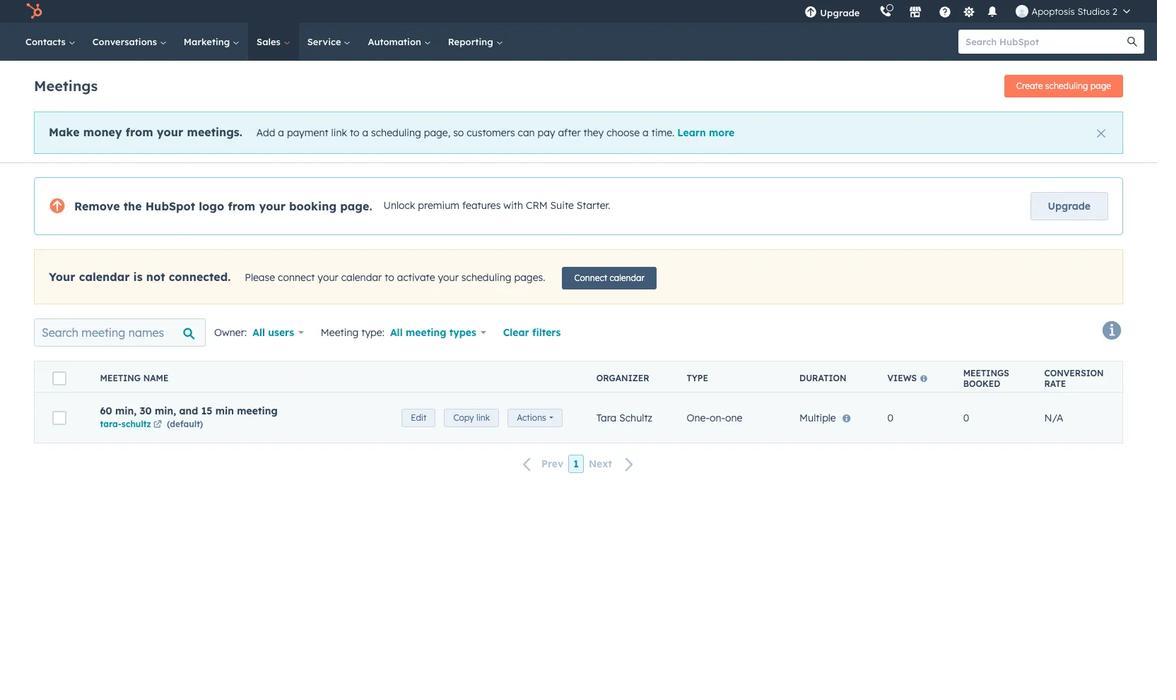 Task type: describe. For each thing, give the bounding box(es) containing it.
link inside copy link button
[[476, 412, 490, 423]]

30
[[140, 405, 152, 417]]

clear filters button
[[503, 324, 561, 341]]

remove the hubspot logo from your booking page.
[[74, 199, 372, 213]]

next
[[589, 458, 612, 471]]

your right connect at the left
[[318, 271, 338, 284]]

2 vertical spatial scheduling
[[461, 271, 511, 284]]

2 0 from the left
[[963, 412, 969, 424]]

edit
[[411, 412, 427, 423]]

1 min, from the left
[[115, 405, 137, 417]]

all meeting types
[[390, 327, 476, 339]]

organizer
[[596, 373, 649, 384]]

make money from your meetings.
[[49, 125, 242, 139]]

please connect your calendar to activate your scheduling pages.
[[245, 271, 545, 284]]

help image
[[939, 6, 952, 19]]

meeting name
[[100, 373, 169, 384]]

tara schultz
[[596, 412, 653, 424]]

next button
[[584, 455, 643, 474]]

calendar for connect
[[610, 273, 645, 283]]

marketing link
[[175, 23, 248, 61]]

service link
[[299, 23, 359, 61]]

actions button
[[508, 409, 563, 427]]

with
[[504, 199, 523, 212]]

name
[[143, 373, 169, 384]]

tara-schultz link
[[100, 419, 164, 432]]

link opens in a new window image
[[153, 421, 162, 429]]

pages.
[[514, 271, 545, 284]]

hubspot
[[145, 199, 195, 213]]

0 horizontal spatial meeting
[[237, 405, 278, 417]]

pay
[[538, 127, 555, 139]]

make money from your meetings. alert
[[34, 112, 1123, 154]]

copy link button
[[444, 409, 499, 427]]

more
[[709, 127, 735, 139]]

meeting for meeting name
[[100, 373, 141, 384]]

1 0 from the left
[[888, 412, 894, 424]]

all for all users
[[252, 327, 265, 339]]

premium
[[418, 199, 460, 212]]

connect calendar button
[[562, 267, 657, 290]]

schultz
[[619, 412, 653, 424]]

meetings banner
[[34, 71, 1123, 98]]

hubspot link
[[17, 3, 53, 20]]

type
[[687, 373, 708, 384]]

make
[[49, 125, 80, 139]]

menu containing apoptosis studios 2
[[795, 0, 1140, 23]]

page.
[[340, 199, 372, 213]]

reporting
[[448, 36, 496, 47]]

15
[[201, 405, 212, 417]]

your calendar is not connected.
[[49, 270, 231, 284]]

create scheduling page button
[[1004, 75, 1123, 98]]

2 a from the left
[[362, 127, 368, 139]]

min
[[215, 405, 234, 417]]

meeting for meeting type:
[[321, 327, 359, 339]]

marketing
[[184, 36, 233, 47]]

time.
[[652, 127, 675, 139]]

link opens in a new window image
[[153, 419, 162, 432]]

calling icon button
[[874, 2, 898, 20]]

multiple
[[800, 412, 836, 424]]

logo
[[199, 199, 224, 213]]

all users button
[[252, 323, 304, 343]]

link inside make money from your meetings. alert
[[331, 127, 347, 139]]

suite
[[550, 199, 574, 212]]

your left booking
[[259, 199, 286, 213]]

Search meeting names search field
[[34, 319, 206, 347]]

one-
[[687, 412, 710, 424]]

your
[[49, 270, 75, 284]]

page section element
[[0, 61, 1157, 163]]

to for calendar
[[385, 271, 394, 284]]

starter.
[[577, 199, 610, 212]]

meetings booked
[[963, 368, 1009, 389]]

features
[[462, 199, 501, 212]]

60
[[100, 405, 112, 417]]

marketplaces image
[[909, 6, 922, 19]]

actions
[[517, 412, 546, 423]]

all for all meeting types
[[390, 327, 403, 339]]

calling icon image
[[880, 6, 892, 18]]

prev
[[541, 458, 564, 471]]

type:
[[361, 327, 384, 339]]

booking
[[289, 199, 337, 213]]

n/a
[[1044, 412, 1063, 424]]

owner:
[[214, 327, 247, 339]]

booked
[[963, 379, 1000, 389]]

not
[[146, 270, 165, 284]]

they
[[584, 127, 604, 139]]

users
[[268, 327, 294, 339]]

1 a from the left
[[278, 127, 284, 139]]



Task type: locate. For each thing, give the bounding box(es) containing it.
notifications image
[[986, 6, 999, 19]]

0 vertical spatial to
[[350, 127, 359, 139]]

the
[[123, 199, 142, 213]]

0 horizontal spatial to
[[350, 127, 359, 139]]

one-on-one
[[687, 412, 743, 424]]

2 all from the left
[[390, 327, 403, 339]]

calendar
[[79, 270, 130, 284], [341, 271, 382, 284], [610, 273, 645, 283]]

0 down views
[[888, 412, 894, 424]]

1 horizontal spatial link
[[476, 412, 490, 423]]

notifications button
[[981, 0, 1005, 23]]

connect
[[574, 273, 607, 283]]

automation link
[[359, 23, 440, 61]]

0 vertical spatial meeting
[[321, 327, 359, 339]]

connect
[[278, 271, 315, 284]]

meeting right min
[[237, 405, 278, 417]]

0 horizontal spatial meetings
[[34, 77, 98, 94]]

calendar inside button
[[610, 273, 645, 283]]

1 vertical spatial scheduling
[[371, 127, 421, 139]]

prev button
[[515, 455, 569, 474]]

from inside alert
[[126, 125, 153, 139]]

1 horizontal spatial 0
[[963, 412, 969, 424]]

meeting left types on the left top of the page
[[406, 327, 446, 339]]

0 horizontal spatial upgrade
[[820, 7, 860, 18]]

meetings down contacts link
[[34, 77, 98, 94]]

0 vertical spatial meeting
[[406, 327, 446, 339]]

sales
[[257, 36, 283, 47]]

link right payment
[[331, 127, 347, 139]]

on-
[[710, 412, 725, 424]]

1 button
[[569, 455, 584, 474]]

0 horizontal spatial calendar
[[79, 270, 130, 284]]

0 horizontal spatial min,
[[115, 405, 137, 417]]

meeting left name
[[100, 373, 141, 384]]

2 min, from the left
[[155, 405, 176, 417]]

scheduling left page, at top left
[[371, 127, 421, 139]]

menu
[[795, 0, 1140, 23]]

learn more link
[[677, 127, 735, 139]]

upgrade image
[[805, 6, 817, 19]]

your left meetings.
[[157, 125, 183, 139]]

pagination navigation
[[34, 455, 1123, 474]]

meetings for meetings booked
[[963, 368, 1009, 379]]

from right logo
[[228, 199, 255, 213]]

to inside make money from your meetings. alert
[[350, 127, 359, 139]]

1 vertical spatial meeting
[[237, 405, 278, 417]]

from
[[126, 125, 153, 139], [228, 199, 255, 213]]

1 all from the left
[[252, 327, 265, 339]]

min,
[[115, 405, 137, 417], [155, 405, 176, 417]]

1 vertical spatial meeting
[[100, 373, 141, 384]]

from right money at left top
[[126, 125, 153, 139]]

scheduling inside button
[[1045, 81, 1088, 91]]

(default) button
[[167, 417, 203, 431]]

upgrade inside menu
[[820, 7, 860, 18]]

0 horizontal spatial scheduling
[[371, 127, 421, 139]]

copy link
[[453, 412, 490, 423]]

menu item
[[870, 0, 873, 23]]

add
[[256, 127, 275, 139]]

settings link
[[960, 4, 978, 19]]

money
[[83, 125, 122, 139]]

all right type: on the top of page
[[390, 327, 403, 339]]

0 vertical spatial link
[[331, 127, 347, 139]]

0 horizontal spatial from
[[126, 125, 153, 139]]

your inside alert
[[157, 125, 183, 139]]

search image
[[1127, 37, 1137, 47]]

types
[[449, 327, 476, 339]]

2 horizontal spatial scheduling
[[1045, 81, 1088, 91]]

edit button
[[402, 409, 436, 427]]

is
[[133, 270, 143, 284]]

activate
[[397, 271, 435, 284]]

meeting left type: on the top of page
[[321, 327, 359, 339]]

payment
[[287, 127, 328, 139]]

automation
[[368, 36, 424, 47]]

to right payment
[[350, 127, 359, 139]]

meeting
[[321, 327, 359, 339], [100, 373, 141, 384]]

to for link
[[350, 127, 359, 139]]

hubspot image
[[25, 3, 42, 20]]

tara
[[596, 412, 617, 424]]

all users
[[252, 327, 294, 339]]

page,
[[424, 127, 450, 139]]

tara schultz image
[[1016, 5, 1029, 18]]

tara-
[[100, 419, 122, 429]]

Search HubSpot search field
[[959, 30, 1132, 54]]

1 vertical spatial meetings
[[963, 368, 1009, 379]]

link right copy
[[476, 412, 490, 423]]

service
[[307, 36, 344, 47]]

so
[[453, 127, 464, 139]]

your right activate
[[438, 271, 459, 284]]

1 horizontal spatial a
[[362, 127, 368, 139]]

0 vertical spatial meetings
[[34, 77, 98, 94]]

meeting type:
[[321, 327, 384, 339]]

clear filters
[[503, 327, 561, 339]]

a right payment
[[362, 127, 368, 139]]

0 vertical spatial scheduling
[[1045, 81, 1088, 91]]

meetings for meetings
[[34, 77, 98, 94]]

apoptosis studios 2 button
[[1008, 0, 1139, 23]]

1 horizontal spatial upgrade
[[1048, 200, 1091, 213]]

0 vertical spatial upgrade
[[820, 7, 860, 18]]

2
[[1113, 6, 1118, 17]]

conversion
[[1044, 368, 1104, 379]]

upgrade inside upgrade link
[[1048, 200, 1091, 213]]

apoptosis studios 2
[[1032, 6, 1118, 17]]

scheduling left pages.
[[461, 271, 511, 284]]

help button
[[933, 0, 957, 23]]

schultz
[[122, 419, 151, 429]]

calendar left activate
[[341, 271, 382, 284]]

and
[[179, 405, 198, 417]]

1 horizontal spatial min,
[[155, 405, 176, 417]]

0 horizontal spatial a
[[278, 127, 284, 139]]

1 vertical spatial to
[[385, 271, 394, 284]]

a left the time.
[[643, 127, 649, 139]]

1 horizontal spatial meeting
[[406, 327, 446, 339]]

studios
[[1078, 6, 1110, 17]]

0 horizontal spatial meeting
[[100, 373, 141, 384]]

min, up tara-schultz
[[115, 405, 137, 417]]

1 vertical spatial link
[[476, 412, 490, 423]]

meeting inside popup button
[[406, 327, 446, 339]]

conversion rate
[[1044, 368, 1104, 389]]

2 horizontal spatial calendar
[[610, 273, 645, 283]]

to left activate
[[385, 271, 394, 284]]

remove
[[74, 199, 120, 213]]

rate
[[1044, 379, 1066, 389]]

contacts link
[[17, 23, 84, 61]]

one
[[725, 412, 743, 424]]

please
[[245, 271, 275, 284]]

apoptosis
[[1032, 6, 1075, 17]]

(default)
[[167, 419, 203, 429]]

create
[[1016, 81, 1043, 91]]

1 horizontal spatial from
[[228, 199, 255, 213]]

calendar right connect
[[610, 273, 645, 283]]

copy
[[453, 412, 474, 423]]

0 down booked
[[963, 412, 969, 424]]

unlock
[[383, 199, 415, 212]]

conversations
[[92, 36, 160, 47]]

min, up link opens in a new window image
[[155, 405, 176, 417]]

scheduling left page
[[1045, 81, 1088, 91]]

a right add
[[278, 127, 284, 139]]

3 a from the left
[[643, 127, 649, 139]]

0 vertical spatial from
[[126, 125, 153, 139]]

all left users
[[252, 327, 265, 339]]

crm
[[526, 199, 548, 212]]

0 horizontal spatial link
[[331, 127, 347, 139]]

filters
[[532, 327, 561, 339]]

meetings left rate
[[963, 368, 1009, 379]]

create scheduling page
[[1016, 81, 1111, 91]]

views
[[888, 373, 917, 384]]

calendar left is
[[79, 270, 130, 284]]

0 horizontal spatial 0
[[888, 412, 894, 424]]

choose
[[607, 127, 640, 139]]

after
[[558, 127, 581, 139]]

tara-schultz
[[100, 419, 151, 429]]

2 horizontal spatial a
[[643, 127, 649, 139]]

1 vertical spatial upgrade
[[1048, 200, 1091, 213]]

sales link
[[248, 23, 299, 61]]

page
[[1091, 81, 1111, 91]]

contacts
[[25, 36, 68, 47]]

scheduling inside make money from your meetings. alert
[[371, 127, 421, 139]]

meetings inside banner
[[34, 77, 98, 94]]

reporting link
[[440, 23, 511, 61]]

1 horizontal spatial all
[[390, 327, 403, 339]]

1 horizontal spatial meetings
[[963, 368, 1009, 379]]

1 horizontal spatial scheduling
[[461, 271, 511, 284]]

1 horizontal spatial meeting
[[321, 327, 359, 339]]

meetings.
[[187, 125, 242, 139]]

calendar for your
[[79, 270, 130, 284]]

search button
[[1120, 30, 1144, 54]]

to
[[350, 127, 359, 139], [385, 271, 394, 284]]

1 horizontal spatial calendar
[[341, 271, 382, 284]]

0 horizontal spatial all
[[252, 327, 265, 339]]

conversations link
[[84, 23, 175, 61]]

upgrade
[[820, 7, 860, 18], [1048, 200, 1091, 213]]

settings image
[[963, 6, 975, 19]]

1 horizontal spatial to
[[385, 271, 394, 284]]

connected.
[[169, 270, 231, 284]]

1 vertical spatial from
[[228, 199, 255, 213]]

close image
[[1097, 129, 1106, 138]]



Task type: vqa. For each thing, say whether or not it's contained in the screenshot.
to-
no



